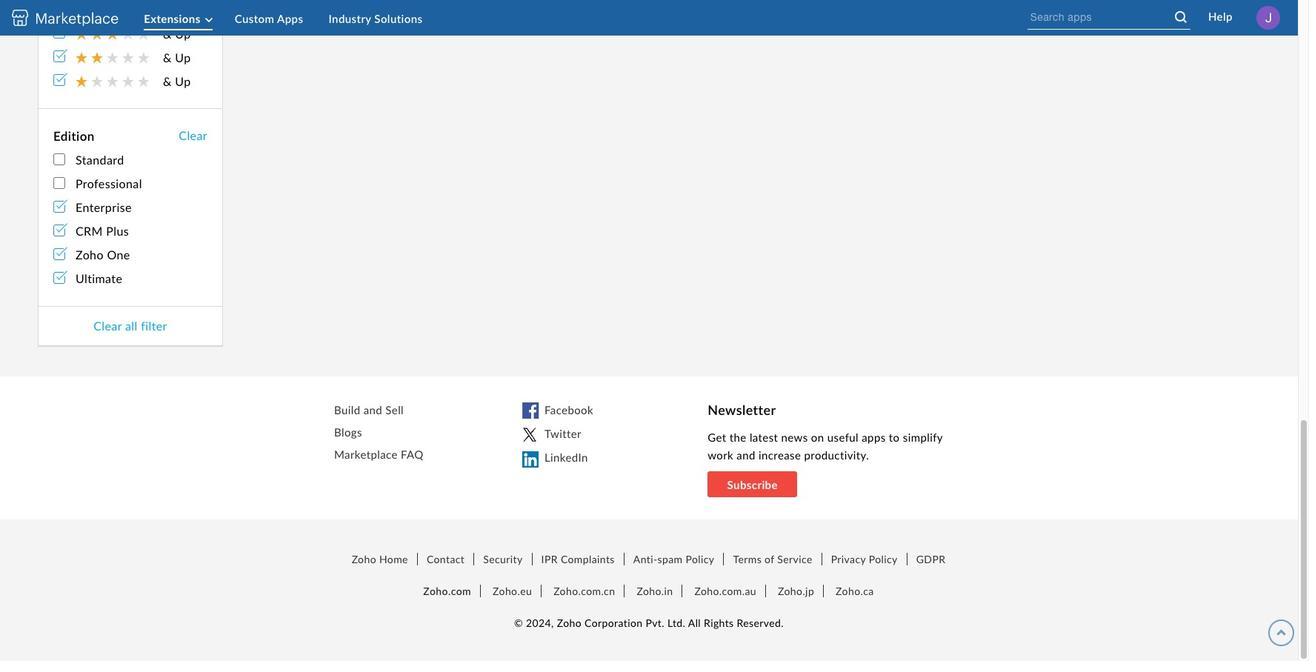 Task type: describe. For each thing, give the bounding box(es) containing it.
get
[[708, 431, 727, 444]]

gdpr link
[[908, 553, 956, 566]]

white image
[[1173, 9, 1191, 27]]

anti-spam policy
[[634, 553, 715, 566]]

simplify
[[903, 431, 943, 444]]

crm
[[76, 224, 103, 238]]

professional
[[76, 176, 142, 191]]

privacy
[[831, 553, 866, 566]]

one
[[107, 248, 130, 262]]

service
[[778, 553, 813, 566]]

©
[[514, 617, 523, 629]]

3 & from the top
[[163, 50, 172, 64]]

ipr complaints
[[542, 553, 615, 566]]

zoho.jp
[[778, 585, 815, 597]]

custom
[[235, 12, 275, 25]]

3 up from the top
[[175, 50, 191, 64]]

security
[[484, 553, 523, 566]]

ltd.
[[668, 617, 686, 629]]

increase
[[759, 448, 802, 462]]

zoho.com
[[424, 585, 472, 597]]

2 up from the top
[[175, 27, 191, 41]]

clear link
[[179, 128, 208, 142]]

clear for clear all filter
[[94, 319, 122, 333]]

build
[[334, 403, 361, 417]]

to
[[889, 431, 900, 444]]

clear all filter link
[[94, 319, 167, 333]]

zoho.ca
[[836, 585, 874, 597]]

zoho.com.cn
[[554, 585, 616, 597]]

1 policy from the left
[[686, 553, 715, 566]]

zoho.com link
[[415, 585, 481, 597]]

spam
[[658, 553, 683, 566]]

zoho.eu
[[493, 585, 532, 597]]

help
[[1209, 10, 1233, 23]]

zoho for zoho home
[[352, 553, 377, 566]]

4 & up from the top
[[160, 74, 191, 88]]

and inside get the latest news on useful apps to simplify work and increase productivity.
[[737, 448, 756, 462]]

filter
[[141, 319, 167, 333]]

1 ★ ★ ★ ★ ★ from the top
[[76, 27, 150, 41]]

blogs link
[[334, 421, 520, 443]]

anti-
[[634, 553, 658, 566]]

zoho.eu link
[[484, 585, 542, 597]]

get the latest news on useful apps to simplify work and increase productivity.
[[708, 431, 943, 462]]

zoho.in
[[637, 585, 673, 597]]

useful
[[828, 431, 859, 444]]

solutions
[[375, 12, 423, 25]]

custom apps
[[235, 12, 303, 25]]

2 & from the top
[[163, 27, 172, 41]]

all
[[125, 319, 138, 333]]

apps
[[277, 12, 303, 25]]

0 vertical spatial and
[[364, 403, 383, 417]]

extensions
[[144, 12, 201, 25]]

zoho.com.cn link
[[545, 585, 625, 597]]

★ ★ ★
[[76, 3, 119, 17]]

rights
[[704, 617, 734, 629]]

clear for clear link
[[179, 128, 208, 142]]

zoho.com.au link
[[686, 585, 767, 597]]

newsletter
[[708, 402, 776, 418]]

reserved.
[[737, 617, 784, 629]]

enterprise
[[76, 200, 132, 214]]

4 & from the top
[[163, 74, 172, 88]]

gdpr
[[917, 553, 946, 566]]

work
[[708, 448, 734, 462]]

help link
[[1205, 6, 1237, 27]]

marketplace
[[334, 448, 398, 461]]

privacy policy
[[831, 553, 898, 566]]

faq
[[401, 448, 424, 461]]



Task type: vqa. For each thing, say whether or not it's contained in the screenshot.
★ ★ ★ ★ (1) on the left bottom
no



Task type: locate. For each thing, give the bounding box(es) containing it.
1 vertical spatial clear
[[94, 319, 122, 333]]

1 & up from the top
[[160, 3, 191, 17]]

policy right privacy
[[869, 553, 898, 566]]

ipr
[[542, 553, 558, 566]]

corporation
[[585, 617, 643, 629]]

1 vertical spatial and
[[737, 448, 756, 462]]

0 horizontal spatial and
[[364, 403, 383, 417]]

twitter
[[545, 427, 582, 440]]

blogs
[[334, 425, 362, 439]]

privacy policy link
[[823, 553, 908, 566]]

edition
[[53, 128, 95, 144]]

zoho home link
[[343, 553, 418, 566]]

subscribe
[[728, 478, 778, 491]]

industry solutions
[[329, 12, 423, 25]]

pvt.
[[646, 617, 665, 629]]

linkedin
[[545, 451, 588, 464]]

plus
[[106, 224, 129, 238]]

1 up from the top
[[175, 3, 191, 17]]

sell
[[386, 403, 404, 417]]

clear
[[179, 128, 208, 142], [94, 319, 122, 333]]

0 vertical spatial zoho
[[76, 248, 104, 262]]

build and sell
[[334, 403, 404, 417]]

zoho.ca link
[[827, 585, 884, 597]]

0 vertical spatial clear
[[179, 128, 208, 142]]

zoho
[[76, 248, 104, 262], [352, 553, 377, 566], [557, 617, 582, 629]]

2 & up from the top
[[160, 27, 191, 41]]

0 horizontal spatial clear
[[94, 319, 122, 333]]

zoho home
[[352, 553, 408, 566]]

marketplace faq
[[334, 448, 424, 461]]

of
[[765, 553, 775, 566]]

terms of service
[[733, 553, 813, 566]]

ultimate
[[76, 271, 123, 285]]

twitter link
[[520, 423, 705, 447]]

contact link
[[418, 553, 475, 566]]

home
[[380, 553, 408, 566]]

crm plus
[[76, 224, 129, 238]]

2024,
[[526, 617, 554, 629]]

terms
[[733, 553, 762, 566]]

complaints
[[561, 553, 615, 566]]

1 horizontal spatial zoho
[[352, 553, 377, 566]]

0 horizontal spatial policy
[[686, 553, 715, 566]]

2 vertical spatial zoho
[[557, 617, 582, 629]]

subscribe button
[[708, 471, 798, 497]]

extensions link
[[144, 12, 213, 26]]

on
[[812, 431, 825, 444]]

linkedin link
[[520, 447, 705, 470]]

facebook link
[[520, 399, 705, 423]]

and left sell
[[364, 403, 383, 417]]

1 horizontal spatial policy
[[869, 553, 898, 566]]

build and sell link
[[334, 399, 520, 421]]

marketplace faq link
[[334, 443, 520, 466]]

zoho for zoho one
[[76, 248, 104, 262]]

zoho left home
[[352, 553, 377, 566]]

standard
[[76, 153, 124, 167]]

4 up from the top
[[175, 74, 191, 88]]

custom apps link
[[235, 9, 326, 29]]

facebook
[[545, 403, 594, 417]]

3 & up from the top
[[160, 50, 191, 64]]

2 ★ ★ ★ ★ ★ from the top
[[76, 50, 150, 64]]

zoho.jp link
[[769, 585, 824, 597]]

1 vertical spatial ★ ★ ★ ★ ★
[[76, 50, 150, 64]]

2 vertical spatial ★ ★ ★ ★ ★
[[76, 74, 150, 88]]

zoho.com.au
[[695, 585, 757, 597]]

0 horizontal spatial zoho
[[76, 248, 104, 262]]

industry
[[329, 12, 372, 25]]

latest
[[750, 431, 779, 444]]

industry solutions link
[[329, 9, 445, 29]]

security link
[[475, 553, 533, 566]]

terms of service link
[[725, 553, 823, 566]]

★ link
[[76, 3, 88, 17], [91, 3, 103, 17], [107, 3, 119, 17], [138, 3, 150, 17], [76, 27, 88, 41], [91, 27, 103, 41], [107, 27, 119, 41], [122, 27, 134, 41], [138, 27, 150, 41], [76, 50, 88, 64], [91, 50, 103, 64], [107, 50, 119, 64], [122, 50, 134, 64], [138, 50, 150, 64], [76, 74, 88, 88], [91, 74, 103, 88], [107, 74, 119, 88], [122, 74, 134, 88], [138, 74, 150, 88]]

Search apps search field
[[1028, 6, 1173, 28]]

0 vertical spatial ★ ★ ★ ★ ★
[[76, 27, 150, 41]]

policy right the spam
[[686, 553, 715, 566]]

news
[[782, 431, 808, 444]]

the
[[730, 431, 747, 444]]

zoho.in link
[[628, 585, 683, 597]]

1 & from the top
[[163, 3, 172, 17]]

zoho right 2024,
[[557, 617, 582, 629]]

1 vertical spatial zoho
[[352, 553, 377, 566]]

ipr complaints link
[[533, 553, 625, 566]]

and down the
[[737, 448, 756, 462]]

zoho down crm
[[76, 248, 104, 262]]

3 ★ ★ ★ ★ ★ from the top
[[76, 74, 150, 88]]

policy
[[686, 553, 715, 566], [869, 553, 898, 566]]

zoho one
[[76, 248, 130, 262]]

and
[[364, 403, 383, 417], [737, 448, 756, 462]]

&
[[163, 3, 172, 17], [163, 27, 172, 41], [163, 50, 172, 64], [163, 74, 172, 88]]

apps
[[862, 431, 886, 444]]

2 policy from the left
[[869, 553, 898, 566]]

1 horizontal spatial clear
[[179, 128, 208, 142]]

all
[[689, 617, 701, 629]]

1 horizontal spatial and
[[737, 448, 756, 462]]

© 2024, zoho corporation pvt. ltd. all rights reserved.
[[514, 617, 784, 629]]

productivity.
[[805, 448, 870, 462]]

contact
[[427, 553, 465, 566]]

clear all filter
[[94, 319, 167, 333]]

anti-spam policy link
[[625, 553, 725, 566]]

2 horizontal spatial zoho
[[557, 617, 582, 629]]



